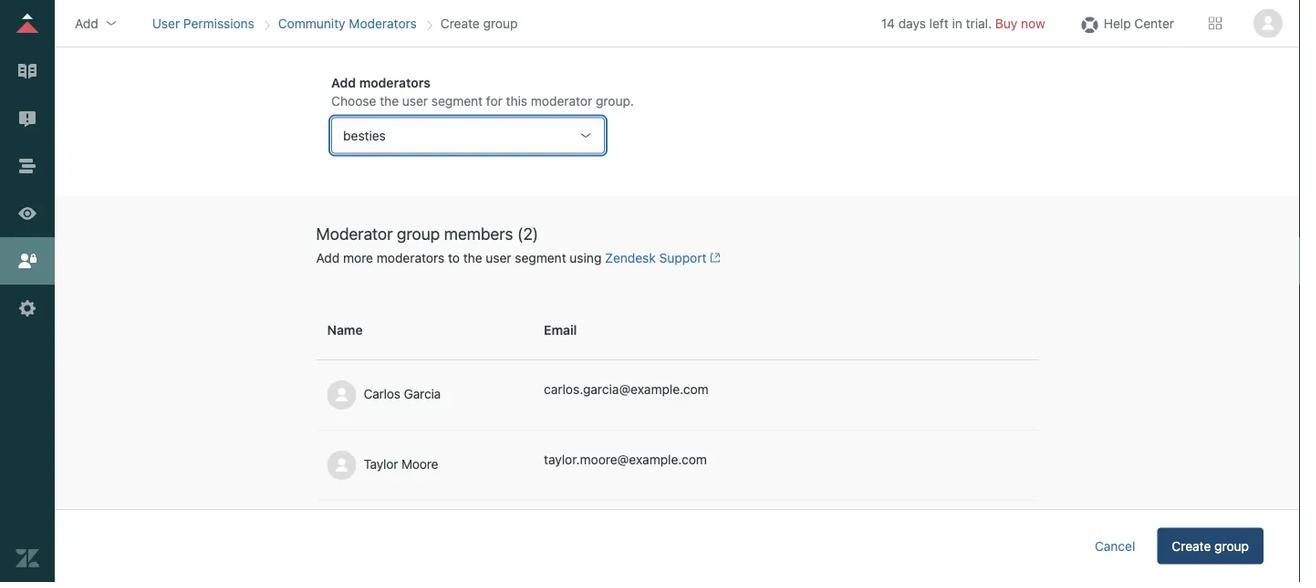 Task type: vqa. For each thing, say whether or not it's contained in the screenshot.
bottommost Add
yes



Task type: describe. For each thing, give the bounding box(es) containing it.
create inside navigation
[[441, 16, 480, 31]]

moore
[[402, 456, 438, 471]]

moderator
[[316, 224, 393, 244]]

email
[[544, 323, 577, 338]]

name
[[327, 323, 363, 338]]

1 vertical spatial moderators
[[377, 250, 445, 265]]

1 vertical spatial user
[[486, 250, 512, 265]]

(opens in a new tab) image
[[707, 253, 721, 263]]

using
[[570, 250, 602, 265]]

1 horizontal spatial the
[[463, 250, 482, 265]]

permissions
[[183, 16, 254, 31]]

cancel
[[1095, 538, 1136, 553]]

user inside the add moderators choose the user segment for this moderator group.
[[402, 93, 428, 108]]

left
[[930, 16, 949, 31]]

zendesk
[[605, 250, 656, 265]]

add for add moderators choose the user segment for this moderator group.
[[331, 75, 356, 90]]

this
[[506, 93, 528, 108]]

(2)
[[517, 224, 539, 244]]

arrange content image
[[16, 154, 39, 178]]

add for add
[[75, 16, 98, 31]]

settings image
[[16, 297, 39, 320]]

moderator
[[531, 93, 592, 108]]

add for add more moderators to the user segment using
[[316, 250, 340, 265]]

for
[[486, 93, 503, 108]]

add moderators element
[[331, 117, 605, 154]]

create group button
[[1158, 528, 1264, 564]]

carlos garcia image
[[327, 380, 356, 410]]

taylor moore image
[[327, 451, 356, 480]]

create inside button
[[1172, 538, 1211, 553]]

navigation containing user permissions
[[149, 10, 522, 37]]

14 days left in trial. buy now
[[881, 16, 1046, 31]]

0 horizontal spatial group
[[397, 224, 440, 244]]

add more moderators to the user segment using
[[316, 250, 605, 265]]

members
[[444, 224, 513, 244]]

besties
[[343, 128, 386, 143]]

14
[[881, 16, 895, 31]]

moderate content image
[[16, 107, 39, 131]]

zendesk support link
[[605, 250, 721, 265]]

moderators
[[349, 16, 417, 31]]

more
[[343, 250, 373, 265]]

carlos garcia
[[364, 386, 441, 401]]

to
[[448, 250, 460, 265]]

user permissions
[[152, 16, 254, 31]]

moderators inside the add moderators choose the user segment for this moderator group.
[[359, 75, 431, 90]]

days
[[899, 16, 926, 31]]



Task type: locate. For each thing, give the bounding box(es) containing it.
the right to
[[463, 250, 482, 265]]

cancel button
[[1080, 528, 1150, 564]]

1 vertical spatial create
[[1172, 538, 1211, 553]]

segment down (2)
[[515, 250, 566, 265]]

1 horizontal spatial segment
[[515, 250, 566, 265]]

create right the cancel
[[1172, 538, 1211, 553]]

add
[[75, 16, 98, 31], [331, 75, 356, 90], [316, 250, 340, 265]]

create
[[441, 16, 480, 31], [1172, 538, 1211, 553]]

0 vertical spatial create group
[[441, 16, 518, 31]]

add left more
[[316, 250, 340, 265]]

in
[[952, 16, 963, 31]]

group inside button
[[1215, 538, 1249, 553]]

moderator group members (2)
[[316, 224, 539, 244]]

user down members
[[486, 250, 512, 265]]

create group inside create group button
[[1172, 538, 1249, 553]]

0 vertical spatial the
[[380, 93, 399, 108]]

user permissions link
[[152, 16, 254, 31]]

0 horizontal spatial the
[[380, 93, 399, 108]]

create group
[[441, 16, 518, 31], [1172, 538, 1249, 553]]

1 vertical spatial the
[[463, 250, 482, 265]]

2 horizontal spatial group
[[1215, 538, 1249, 553]]

the
[[380, 93, 399, 108], [463, 250, 482, 265]]

0 horizontal spatial create
[[441, 16, 480, 31]]

now
[[1021, 16, 1046, 31]]

zendesk support
[[605, 250, 707, 265]]

create group inside navigation
[[441, 16, 518, 31]]

1 horizontal spatial create
[[1172, 538, 1211, 553]]

user
[[402, 93, 428, 108], [486, 250, 512, 265]]

0 horizontal spatial segment
[[432, 93, 483, 108]]

0 vertical spatial add
[[75, 16, 98, 31]]

2 vertical spatial group
[[1215, 538, 1249, 553]]

community moderators
[[278, 16, 417, 31]]

0 vertical spatial user
[[402, 93, 428, 108]]

manage articles image
[[16, 59, 39, 83]]

0 vertical spatial create
[[441, 16, 480, 31]]

create up the add moderators choose the user segment for this moderator group.
[[441, 16, 480, 31]]

customize design image
[[16, 202, 39, 225]]

1 vertical spatial create group
[[1172, 538, 1249, 553]]

moderators down the "moderator group members (2)"
[[377, 250, 445, 265]]

add left user
[[75, 16, 98, 31]]

zendesk image
[[16, 547, 39, 570]]

carlos.garcia@example.com
[[544, 382, 709, 397]]

1 vertical spatial add
[[331, 75, 356, 90]]

group
[[483, 16, 518, 31], [397, 224, 440, 244], [1215, 538, 1249, 553]]

1 horizontal spatial create group
[[1172, 538, 1249, 553]]

garcia
[[404, 386, 441, 401]]

taylor moore
[[364, 456, 438, 471]]

segment inside the add moderators choose the user segment for this moderator group.
[[432, 93, 483, 108]]

navigation
[[149, 10, 522, 37]]

the inside the add moderators choose the user segment for this moderator group.
[[380, 93, 399, 108]]

group.
[[596, 93, 634, 108]]

2 vertical spatial add
[[316, 250, 340, 265]]

0 horizontal spatial user
[[402, 93, 428, 108]]

group inside navigation
[[483, 16, 518, 31]]

add up choose
[[331, 75, 356, 90]]

user permissions image
[[16, 249, 39, 273]]

help center button
[[1073, 10, 1180, 37]]

support
[[659, 250, 707, 265]]

1 horizontal spatial user
[[486, 250, 512, 265]]

taylor.moore@example.com
[[544, 452, 707, 467]]

add inside dropdown button
[[75, 16, 98, 31]]

choose
[[331, 93, 376, 108]]

add button
[[69, 10, 124, 37]]

trial.
[[966, 16, 992, 31]]

0 vertical spatial segment
[[432, 93, 483, 108]]

0 horizontal spatial create group
[[441, 16, 518, 31]]

community moderators link
[[278, 16, 417, 31]]

moderators up choose
[[359, 75, 431, 90]]

0 vertical spatial group
[[483, 16, 518, 31]]

add inside the add moderators choose the user segment for this moderator group.
[[331, 75, 356, 90]]

segment up 'add moderators' element
[[432, 93, 483, 108]]

the right choose
[[380, 93, 399, 108]]

taylor
[[364, 456, 398, 471]]

1 horizontal spatial group
[[483, 16, 518, 31]]

user right choose
[[402, 93, 428, 108]]

carlos
[[364, 386, 401, 401]]

zendesk products image
[[1209, 17, 1222, 30]]

segment
[[432, 93, 483, 108], [515, 250, 566, 265]]

center
[[1135, 16, 1175, 31]]

help center
[[1104, 16, 1175, 31]]

user
[[152, 16, 180, 31]]

community
[[278, 16, 346, 31]]

moderators
[[359, 75, 431, 90], [377, 250, 445, 265]]

buy
[[996, 16, 1018, 31]]

add moderators choose the user segment for this moderator group.
[[331, 75, 634, 108]]

help
[[1104, 16, 1131, 31]]

1 vertical spatial segment
[[515, 250, 566, 265]]

0 vertical spatial moderators
[[359, 75, 431, 90]]

1 vertical spatial group
[[397, 224, 440, 244]]



